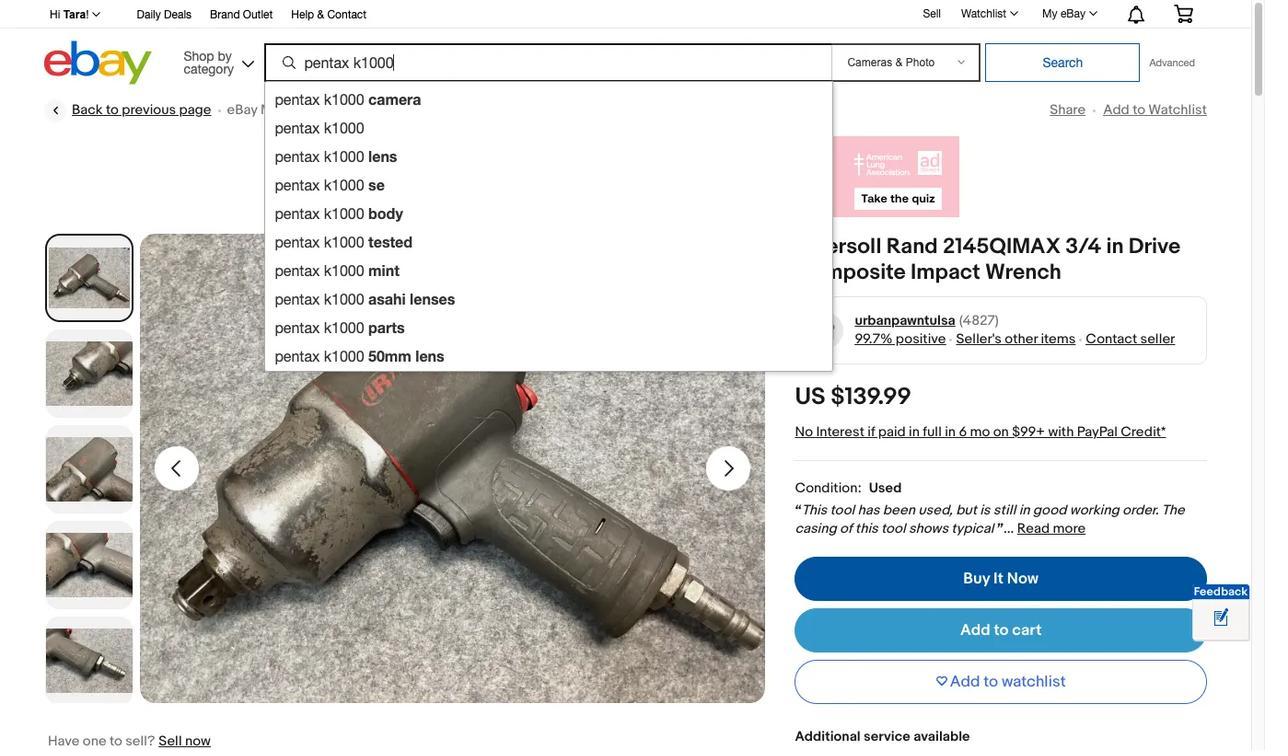 Task type: locate. For each thing, give the bounding box(es) containing it.
pentax k1000 50mm lens
[[275, 347, 444, 365]]

pentax inside pentax k1000 50mm lens
[[275, 348, 320, 365]]

1 vertical spatial ebay
[[227, 101, 257, 119]]

pentax inside pentax k1000 asahi lenses
[[275, 291, 320, 308]]

previous
[[122, 101, 176, 119]]

pentax up pentax k1000 mint
[[275, 234, 320, 250]]

seller's
[[956, 331, 1002, 348]]

k1000 for parts
[[324, 320, 364, 336]]

0 horizontal spatial contact
[[327, 8, 367, 21]]

seller's other items
[[956, 331, 1076, 348]]

urbanpawntulsa (4827)
[[855, 312, 999, 330]]

50mm
[[368, 347, 411, 365]]

$99+
[[1012, 423, 1045, 441]]

sell
[[923, 7, 941, 20], [159, 732, 182, 750]]

1 pentax from the top
[[275, 91, 320, 108]]

add right "share" button
[[1103, 101, 1130, 119]]

share
[[1050, 101, 1086, 119]]

drive right 3/4
[[1129, 234, 1181, 260]]

2 k1000 from the top
[[324, 120, 364, 136]]

k1000 inside pentax k1000 asahi lenses
[[324, 291, 364, 308]]

banner
[[40, 0, 1207, 372]]

more right the see at the left of the page
[[585, 101, 618, 119]]

pentax down 'pentax k1000 tested'
[[275, 262, 320, 279]]

0 vertical spatial add
[[1103, 101, 1130, 119]]

pentax for asahi lenses
[[275, 291, 320, 308]]

k1000 for tested
[[324, 234, 364, 250]]

pentax up pentax k1000
[[275, 91, 320, 108]]

1 horizontal spatial rand
[[886, 234, 938, 260]]

k1000 down 'pentax k1000 tested'
[[324, 262, 364, 279]]

drive right 3/4in
[[827, 101, 860, 119]]

shop by category
[[184, 48, 234, 76]]

1 vertical spatial drive
[[1129, 234, 1181, 260]]

back to previous page link
[[44, 99, 211, 122]]

interest
[[816, 423, 865, 441]]

k1000 down pentax k1000 parts
[[324, 348, 364, 365]]

1 vertical spatial watchlist
[[1149, 101, 1207, 119]]

1 horizontal spatial sell
[[923, 7, 941, 20]]

k1000 inside pentax k1000 mint
[[324, 262, 364, 279]]

composite...
[[863, 101, 944, 119]]

tool up of
[[830, 502, 855, 519]]

3 pentax from the top
[[275, 148, 320, 165]]

us
[[795, 383, 825, 412]]

pentax down pentax k1000 se on the top left of the page
[[275, 205, 320, 222]]

lenses
[[410, 290, 455, 308]]

pentax
[[275, 91, 320, 108], [275, 120, 320, 136], [275, 148, 320, 165], [275, 177, 320, 193], [275, 205, 320, 222], [275, 234, 320, 250], [275, 262, 320, 279], [275, 291, 320, 308], [275, 320, 320, 336], [275, 348, 320, 365]]

0 horizontal spatial sell
[[159, 732, 182, 750]]

0 vertical spatial drive
[[827, 101, 860, 119]]

4 pentax from the top
[[275, 177, 320, 193]]

0 vertical spatial more
[[585, 101, 618, 119]]

0 vertical spatial 2145qimax
[[714, 101, 788, 119]]

read more link
[[1017, 520, 1086, 538]]

advanced link
[[1140, 44, 1204, 81]]

k1000 inside pentax k1000 parts
[[324, 320, 364, 336]]

k1000 inside pentax k1000 camera
[[324, 91, 364, 108]]

k1000 inside pentax k1000 lens
[[324, 148, 364, 165]]

0 vertical spatial lens
[[368, 147, 397, 165]]

add to watchlist
[[950, 673, 1066, 691]]

k1000 up pentax k1000 se on the top left of the page
[[324, 148, 364, 165]]

2145qimax left 3/4in
[[714, 101, 788, 119]]

pentax for camera
[[275, 91, 320, 108]]

to right back at the left top
[[106, 101, 119, 119]]

account navigation
[[40, 0, 1207, 29]]

1 vertical spatial tool
[[881, 520, 906, 538]]

0 horizontal spatial watchlist
[[961, 7, 1006, 20]]

shop
[[184, 48, 214, 63]]

pentax for mint
[[275, 262, 320, 279]]

this
[[802, 502, 827, 519]]

1 vertical spatial contact
[[1086, 331, 1137, 348]]

daily
[[137, 8, 161, 21]]

0 vertical spatial ingersoll
[[621, 101, 675, 119]]

k1000 up 'pentax k1000 tested'
[[324, 205, 364, 222]]

0 vertical spatial watchlist
[[961, 7, 1006, 20]]

k1000 inside pentax k1000 body
[[324, 205, 364, 222]]

0 horizontal spatial lens
[[368, 147, 397, 165]]

3 k1000 from the top
[[324, 148, 364, 165]]

hi tara !
[[50, 8, 89, 21]]

1 vertical spatial lens
[[416, 347, 444, 365]]

1 horizontal spatial 2145qimax
[[943, 234, 1061, 260]]

1 horizontal spatial drive
[[1129, 234, 1181, 260]]

to inside button
[[984, 673, 998, 691]]

lens right '50mm'
[[416, 347, 444, 365]]

add to watchlist
[[1103, 101, 1207, 119]]

pentax inside pentax k1000 lens
[[275, 148, 320, 165]]

pentax down pentax k1000 parts
[[275, 348, 320, 365]]

1 vertical spatial 2145qimax
[[943, 234, 1061, 260]]

no
[[795, 423, 813, 441]]

9 k1000 from the top
[[324, 320, 364, 336]]

to for watchlist
[[1133, 101, 1145, 119]]

0 horizontal spatial 2145qimax
[[714, 101, 788, 119]]

k1000 up pentax k1000 parts
[[324, 291, 364, 308]]

add inside button
[[950, 673, 980, 691]]

1 k1000 from the top
[[324, 91, 364, 108]]

0 horizontal spatial rand
[[679, 101, 711, 119]]

camera
[[368, 90, 421, 108]]

k1000 for body
[[324, 205, 364, 222]]

1 vertical spatial more
[[1053, 520, 1086, 538]]

add to watchlist button
[[795, 660, 1207, 704]]

Search for anything text field
[[267, 45, 828, 80]]

ingersoll
[[621, 101, 675, 119], [795, 234, 882, 260]]

back to previous page
[[72, 101, 211, 119]]

shop by category button
[[175, 41, 258, 81]]

urbanpawntulsa
[[855, 312, 956, 330]]

see more ingersoll rand 2145qimax 3/4in drive composite...
[[557, 101, 944, 119]]

pentax inside pentax k1000 camera
[[275, 91, 320, 108]]

pentax down motors
[[275, 120, 320, 136]]

k1000 up pentax k1000 body
[[324, 177, 364, 193]]

k1000 up pentax k1000 mint
[[324, 234, 364, 250]]

1 vertical spatial ingersoll
[[795, 234, 882, 260]]

tool down been
[[881, 520, 906, 538]]

add left cart
[[960, 621, 991, 640]]

to down advanced link
[[1133, 101, 1145, 119]]

more down 'good'
[[1053, 520, 1086, 538]]

contact inside "link"
[[327, 8, 367, 21]]

to for previous
[[106, 101, 119, 119]]

ingersoll up the urbanpawntulsa image
[[795, 234, 882, 260]]

0 vertical spatial sell
[[923, 7, 941, 20]]

tested
[[368, 233, 413, 250]]

in right the still
[[1019, 502, 1030, 519]]

to for watchlist
[[984, 673, 998, 691]]

add up available
[[950, 673, 980, 691]]

paid
[[878, 423, 906, 441]]

read
[[1017, 520, 1050, 538]]

5 pentax from the top
[[275, 205, 320, 222]]

1 horizontal spatial ebay
[[1061, 7, 1086, 20]]

pentax k1000 parts
[[275, 319, 405, 336]]

7 k1000 from the top
[[324, 262, 364, 279]]

2 vertical spatial add
[[950, 673, 980, 691]]

now
[[1007, 570, 1039, 588]]

watchlist right the "sell" link
[[961, 7, 1006, 20]]

0 vertical spatial tool
[[830, 502, 855, 519]]

8 pentax from the top
[[275, 291, 320, 308]]

picture 2 of 11 image
[[46, 331, 133, 417]]

has
[[858, 502, 880, 519]]

sell inside account navigation
[[923, 7, 941, 20]]

to
[[106, 101, 119, 119], [1133, 101, 1145, 119], [994, 621, 1009, 640], [984, 673, 998, 691], [109, 732, 122, 750]]

contact right &
[[327, 8, 367, 21]]

3/4in
[[791, 101, 824, 119]]

k1000 for mint
[[324, 262, 364, 279]]

this
[[855, 520, 878, 538]]

1 vertical spatial sell
[[159, 732, 182, 750]]

watchlist down advanced
[[1149, 101, 1207, 119]]

k1000 inside pentax k1000 se
[[324, 177, 364, 193]]

0 vertical spatial contact
[[327, 8, 367, 21]]

watchlist link
[[951, 3, 1027, 25]]

0 vertical spatial ebay
[[1061, 7, 1086, 20]]

help & contact link
[[291, 6, 367, 26]]

in inside ingersoll rand 2145qimax 3/4 in drive composite impact wrench
[[1106, 234, 1124, 260]]

ebay right my
[[1061, 7, 1086, 20]]

contact left seller
[[1086, 331, 1137, 348]]

sell left now
[[159, 732, 182, 750]]

help
[[291, 8, 314, 21]]

1 vertical spatial rand
[[886, 234, 938, 260]]

to for cart
[[994, 621, 1009, 640]]

to left cart
[[994, 621, 1009, 640]]

ebay motors
[[227, 101, 305, 119]]

2145qimax up (4827)
[[943, 234, 1061, 260]]

10 k1000 from the top
[[324, 348, 364, 365]]

ingersoll up advertisement "region"
[[621, 101, 675, 119]]

0 horizontal spatial tool
[[830, 502, 855, 519]]

of
[[840, 520, 852, 538]]

air
[[360, 101, 377, 119]]

condition:
[[795, 480, 862, 497]]

pentax down pentax k1000 lens
[[275, 177, 320, 193]]

7 pentax from the top
[[275, 262, 320, 279]]

k1000 for lens
[[324, 148, 364, 165]]

1 horizontal spatial contact
[[1086, 331, 1137, 348]]

lens up se
[[368, 147, 397, 165]]

in right 3/4
[[1106, 234, 1124, 260]]

4 k1000 from the top
[[324, 177, 364, 193]]

pentax inside pentax k1000 se
[[275, 177, 320, 193]]

1 horizontal spatial watchlist
[[1149, 101, 1207, 119]]

5 k1000 from the top
[[324, 205, 364, 222]]

been
[[883, 502, 915, 519]]

pentax up pentax k1000 50mm lens
[[275, 320, 320, 336]]

still
[[993, 502, 1016, 519]]

watchlist
[[1002, 673, 1066, 691]]

contact
[[327, 8, 367, 21], [1086, 331, 1137, 348]]

rand inside ingersoll rand 2145qimax 3/4 in drive composite impact wrench
[[886, 234, 938, 260]]

9 pentax from the top
[[275, 320, 320, 336]]

10 pentax from the top
[[275, 348, 320, 365]]

pentax down pentax k1000
[[275, 148, 320, 165]]

0 horizontal spatial drive
[[827, 101, 860, 119]]

add to cart
[[960, 621, 1042, 640]]

mint
[[368, 261, 399, 279]]

pentax down pentax k1000 mint
[[275, 291, 320, 308]]

by
[[218, 48, 232, 63]]

contact seller
[[1086, 331, 1175, 348]]

k1000 up pentax k1000 lens
[[324, 120, 364, 136]]

but
[[956, 502, 977, 519]]

k1000 up pentax k1000 50mm lens
[[324, 320, 364, 336]]

my
[[1042, 7, 1058, 20]]

watchlist inside watchlist link
[[961, 7, 1006, 20]]

add to cart link
[[795, 609, 1207, 653]]

pentax inside 'pentax k1000 tested'
[[275, 234, 320, 250]]

ebay inside "link"
[[227, 101, 257, 119]]

items
[[1041, 331, 1076, 348]]

8 k1000 from the top
[[324, 291, 364, 308]]

pentax for parts
[[275, 320, 320, 336]]

in inside " this tool has been used, but is still in good working order. the casing of this tool shows typical
[[1019, 502, 1030, 519]]

lens
[[368, 147, 397, 165], [416, 347, 444, 365]]

2145qimax
[[714, 101, 788, 119], [943, 234, 1061, 260]]

None submit
[[986, 43, 1140, 82]]

pentax inside pentax k1000 mint
[[275, 262, 320, 279]]

have one to sell? sell now
[[48, 732, 211, 750]]

sell left watchlist link
[[923, 7, 941, 20]]

k1000 inside 'pentax k1000 tested'
[[324, 234, 364, 250]]

1 vertical spatial add
[[960, 621, 991, 640]]

0 horizontal spatial ebay
[[227, 101, 257, 119]]

in left 6
[[945, 423, 956, 441]]

6 pentax from the top
[[275, 234, 320, 250]]

1 horizontal spatial ingersoll
[[795, 234, 882, 260]]

list box
[[265, 81, 834, 372]]

to left watchlist
[[984, 673, 998, 691]]

k1000 up pentax k1000
[[324, 91, 364, 108]]

working
[[1070, 502, 1119, 519]]

pentax for tested
[[275, 234, 320, 250]]

category
[[184, 61, 234, 76]]

add to watchlist link
[[1103, 101, 1207, 119]]

pentax inside pentax k1000 body
[[275, 205, 320, 222]]

ebay left motors
[[227, 101, 257, 119]]

6 k1000 from the top
[[324, 234, 364, 250]]

buy
[[963, 570, 990, 588]]

...
[[1004, 520, 1014, 538]]

mo
[[970, 423, 990, 441]]

more
[[585, 101, 618, 119], [1053, 520, 1086, 538]]

pentax inside pentax k1000 parts
[[275, 320, 320, 336]]

rand
[[679, 101, 711, 119], [886, 234, 938, 260]]

k1000 inside pentax k1000 50mm lens
[[324, 348, 364, 365]]



Task type: vqa. For each thing, say whether or not it's contained in the screenshot.
"" ... READ MORE"
yes



Task type: describe. For each thing, give the bounding box(es) containing it.
(4827)
[[959, 312, 999, 330]]

urbanpawntulsa image
[[806, 312, 844, 349]]

add for add to cart
[[960, 621, 991, 640]]

share button
[[1050, 101, 1086, 119]]

good
[[1033, 502, 1067, 519]]

ebay motors link
[[227, 101, 305, 120]]

casing
[[795, 520, 837, 538]]

0 horizontal spatial more
[[585, 101, 618, 119]]

with
[[1048, 423, 1074, 441]]

brand outlet link
[[210, 6, 273, 26]]

list box containing camera
[[265, 81, 834, 372]]

on
[[993, 423, 1009, 441]]

add for add to watchlist
[[1103, 101, 1130, 119]]

pentax k1000 mint
[[275, 261, 399, 279]]

have
[[48, 732, 80, 750]]

impact
[[911, 260, 980, 285]]

sell link
[[915, 7, 949, 20]]

k1000 for 50mm lens
[[324, 348, 364, 365]]

sell?
[[125, 732, 155, 750]]

wrench
[[985, 260, 1061, 285]]

outlet
[[243, 8, 273, 21]]

other
[[1005, 331, 1038, 348]]

condition: used
[[795, 480, 902, 497]]

daily deals link
[[137, 6, 192, 26]]

0 horizontal spatial ingersoll
[[621, 101, 675, 119]]

no interest if paid in full in 6 mo on $99+ with paypal credit*
[[795, 423, 1166, 441]]

" ... read more
[[997, 520, 1086, 538]]

advertisement region
[[291, 136, 961, 219]]

3/4
[[1066, 234, 1101, 260]]

paypal
[[1077, 423, 1118, 441]]

asahi
[[368, 290, 406, 308]]

ingersoll rand 2145qimax 3/4 in drive composite impact wrench - picture 1 of 11 image
[[140, 234, 766, 703]]

pentax k1000 camera
[[275, 90, 421, 108]]

2145qimax inside ingersoll rand 2145qimax 3/4 in drive composite impact wrench
[[943, 234, 1061, 260]]

urbanpawntulsa link
[[855, 312, 956, 331]]

seller's other items link
[[956, 331, 1076, 348]]

banner containing camera
[[40, 0, 1207, 372]]

1 horizontal spatial more
[[1053, 520, 1086, 538]]

ingersoll inside ingersoll rand 2145qimax 3/4 in drive composite impact wrench
[[795, 234, 882, 260]]

pentax k1000 body
[[275, 204, 403, 222]]

99.7% positive
[[855, 331, 946, 348]]

typical
[[951, 520, 994, 538]]

additional
[[795, 728, 861, 746]]

advanced
[[1150, 57, 1195, 68]]

99.7%
[[855, 331, 893, 348]]

credit*
[[1121, 423, 1166, 441]]

ingersoll rand 2145qimax 3/4 in drive composite impact wrench
[[795, 234, 1181, 285]]

full
[[923, 423, 942, 441]]

"
[[997, 520, 1004, 538]]

to right the "one"
[[109, 732, 122, 750]]

is
[[980, 502, 990, 519]]

in left the full
[[909, 423, 920, 441]]

page
[[179, 101, 211, 119]]

2 pentax from the top
[[275, 120, 320, 136]]

pentax for se
[[275, 177, 320, 193]]

the
[[1162, 502, 1185, 519]]

drive inside ingersoll rand 2145qimax 3/4 in drive composite impact wrench
[[1129, 234, 1181, 260]]

additional service available
[[795, 728, 970, 746]]

contact seller link
[[1086, 331, 1175, 348]]

pentax k1000 asahi lenses
[[275, 290, 455, 308]]

help & contact
[[291, 8, 367, 21]]

parts
[[368, 319, 405, 336]]

picture 5 of 11 image
[[46, 618, 133, 704]]

hi
[[50, 8, 60, 21]]

used
[[869, 480, 902, 497]]

no interest if paid in full in 6 mo on $99+ with paypal credit* link
[[795, 423, 1166, 441]]

my ebay
[[1042, 7, 1086, 20]]

pentax k1000 tested
[[275, 233, 413, 250]]

air tools link
[[360, 101, 414, 120]]

pentax k1000 se
[[275, 176, 385, 193]]

one
[[83, 732, 106, 750]]

available
[[914, 728, 970, 746]]

picture 1 of 11 image
[[47, 236, 132, 320]]

pentax for lens
[[275, 148, 320, 165]]

brand outlet
[[210, 8, 273, 21]]

pentax k1000 lens
[[275, 147, 397, 165]]

add for add to watchlist
[[950, 673, 980, 691]]

k1000 for camera
[[324, 91, 364, 108]]

k1000 for asahi lenses
[[324, 291, 364, 308]]

body
[[368, 204, 403, 222]]

picture 4 of 11 image
[[46, 522, 133, 609]]

sell now link
[[159, 732, 211, 750]]

composite
[[795, 260, 906, 285]]

se
[[368, 176, 385, 193]]

picture 3 of 11 image
[[46, 426, 133, 513]]

k1000 for se
[[324, 177, 364, 193]]

ebay inside account navigation
[[1061, 7, 1086, 20]]

1 horizontal spatial tool
[[881, 520, 906, 538]]

1 horizontal spatial lens
[[416, 347, 444, 365]]

your shopping cart image
[[1173, 5, 1194, 23]]

pentax for 50mm lens
[[275, 348, 320, 365]]

pentax for body
[[275, 205, 320, 222]]

cart
[[1012, 621, 1042, 640]]

now
[[185, 732, 211, 750]]

brand
[[210, 8, 240, 21]]

0 vertical spatial rand
[[679, 101, 711, 119]]

99.7% positive link
[[855, 331, 946, 348]]

see
[[557, 101, 582, 119]]

$139.99
[[831, 383, 912, 412]]



